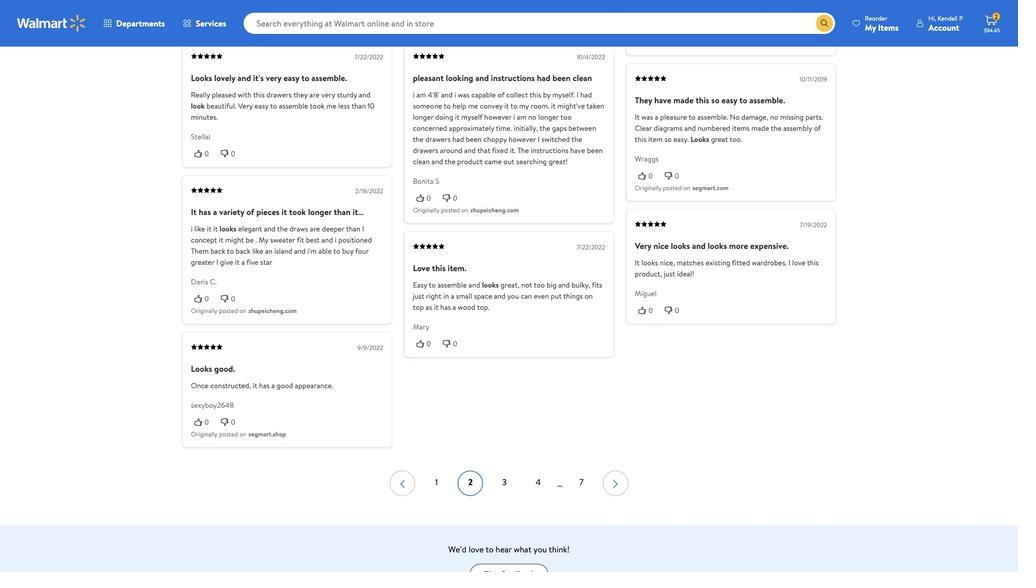 Task type: locate. For each thing, give the bounding box(es) containing it.
looks for very nice looks and looks more expensive.
[[708, 240, 727, 252]]

1 horizontal spatial of
[[498, 90, 504, 100]]

1 horizontal spatial no
[[770, 112, 778, 122]]

1 no from the left
[[528, 112, 536, 122]]

0 horizontal spatial zhupeicheng.com
[[248, 306, 297, 315]]

1 horizontal spatial longer
[[413, 112, 433, 122]]

space
[[474, 291, 492, 302]]

originally for it has a variety of pieces it took longer than it should
[[191, 306, 217, 315]]

it inside the "it was a pleasure to assemble. no damage, no missing parts. clear diagrams and numbered items made the assembly of this item so easy."
[[635, 112, 640, 122]]

pleased
[[212, 90, 236, 100]]

this inside i am 4'8' and i was capable of collect this by myself. i had someone to help me convey it to my room. it might've taken longer doing it myself however i am no longer too concerned approximately time. initially, the gaps between the drawers had been choppy however i switched the drawers around and that fixed it. the instructions have been clean and the product came out searching great!
[[530, 90, 541, 100]]

2 horizontal spatial longer
[[538, 112, 559, 122]]

originally posted on zhupeicheng.com
[[413, 206, 519, 215], [191, 306, 297, 315]]

7/22/2022 up sturdy
[[355, 52, 383, 61]]

0 horizontal spatial no
[[528, 112, 536, 122]]

0 vertical spatial took
[[310, 101, 325, 111]]

1 me from the left
[[326, 101, 336, 111]]

however up time.
[[484, 112, 512, 122]]

assemble. up sturdy
[[311, 72, 347, 84]]

0 vertical spatial instructions
[[491, 72, 535, 84]]

by
[[543, 90, 551, 100]]

to right pleasure
[[689, 112, 696, 122]]

you inside great, not too big and bulky, fits just right in a small space and you can even put things on top as it has a wood top.
[[507, 291, 519, 302]]

very left sturdy
[[321, 90, 335, 100]]

it up should
[[191, 206, 197, 218]]

0 horizontal spatial me
[[326, 101, 336, 111]]

longer down 'room.' at the top right
[[538, 112, 559, 122]]

had
[[537, 72, 550, 84], [580, 90, 592, 100], [452, 134, 464, 145]]

than left 10
[[352, 101, 366, 111]]

on inside great, not too big and bulky, fits just right in a small space and you can even put things on top as it has a wood top.
[[585, 291, 593, 302]]

of down parts.
[[814, 123, 821, 133]]

took inside it has a variety of pieces it took longer than it should
[[289, 206, 306, 218]]

love inside it looks nice, matches existing fitted wardrobes. i love this product, just ideal!
[[792, 258, 806, 268]]

.
[[255, 235, 257, 245]]

four
[[355, 246, 369, 256]]

love right wardrobes.
[[792, 258, 806, 268]]

to inside the "it was a pleasure to assemble. no damage, no missing parts. clear diagrams and numbered items made the assembly of this item so easy."
[[689, 112, 696, 122]]

concept
[[191, 235, 217, 245]]

1 horizontal spatial originally posted on zhupeicheng.com
[[413, 206, 519, 215]]

1 vertical spatial have
[[570, 145, 585, 156]]

1 vertical spatial very
[[321, 90, 335, 100]]

i'm
[[307, 246, 317, 256]]

looks up really
[[191, 72, 212, 84]]

time.
[[496, 123, 512, 133]]

2 horizontal spatial had
[[580, 90, 592, 100]]

item
[[648, 134, 663, 145]]

was up help on the top of page
[[458, 90, 470, 100]]

1 vertical spatial you
[[534, 544, 547, 555]]

easy up no
[[722, 94, 737, 106]]

has inside it has a variety of pieces it took longer than it should
[[199, 206, 211, 218]]

0 vertical spatial just
[[664, 269, 675, 279]]

0 horizontal spatial longer
[[308, 206, 332, 218]]

than up positioned
[[346, 224, 360, 234]]

0 vertical spatial originally posted on zhupeicheng.com
[[413, 206, 519, 215]]

1 vertical spatial like
[[252, 246, 263, 256]]

0 horizontal spatial assemble.
[[311, 72, 347, 84]]

been down the between
[[587, 145, 603, 156]]

0 vertical spatial assemble.
[[311, 72, 347, 84]]

on for it has a variety of pieces it took longer than it should
[[239, 306, 246, 315]]

of up elegant
[[246, 206, 254, 218]]

initially,
[[514, 123, 538, 133]]

can
[[521, 291, 532, 302]]

1 horizontal spatial was
[[641, 112, 653, 122]]

looks right "nice"
[[671, 240, 690, 252]]

too inside great, not too big and bulky, fits just right in a small space and you can even put things on top as it has a wood top.
[[534, 280, 545, 290]]

had up the around
[[452, 134, 464, 145]]

me
[[326, 101, 336, 111], [468, 101, 478, 111]]

of up convey
[[498, 90, 504, 100]]

1 horizontal spatial me
[[468, 101, 478, 111]]

however up the
[[509, 134, 536, 145]]

posted left "segmart.com"
[[663, 183, 682, 192]]

originally down sexyboy2648
[[191, 430, 217, 439]]

0 vertical spatial looks
[[191, 72, 212, 84]]

this down clear
[[635, 134, 646, 145]]

best
[[306, 235, 320, 245]]

1 horizontal spatial 7/22/2022
[[577, 243, 605, 252]]

fitted
[[732, 258, 750, 268]]

0 horizontal spatial of
[[246, 206, 254, 218]]

i left 'give'
[[216, 257, 218, 268]]

posted down product
[[441, 206, 460, 215]]

7 link
[[569, 471, 594, 497]]

instructions inside i am 4'8' and i was capable of collect this by myself. i had someone to help me convey it to my room. it might've taken longer doing it myself however i am no longer too concerned approximately time. initially, the gaps between the drawers had been choppy however i switched the drawers around and that fixed it. the instructions have been clean and the product came out searching great!
[[531, 145, 569, 156]]

have inside i am 4'8' and i was capable of collect this by myself. i had someone to help me convey it to my room. it might've taken longer doing it myself however i am no longer too concerned approximately time. initially, the gaps between the drawers had been choppy however i switched the drawers around and that fixed it. the instructions have been clean and the product came out searching great!
[[570, 145, 585, 156]]

had up the taken at right
[[580, 90, 592, 100]]

looks up space
[[482, 280, 499, 290]]

constructed,
[[210, 381, 251, 391]]

my right "."
[[259, 235, 268, 245]]

hi,
[[928, 14, 936, 23]]

have right the they
[[654, 94, 671, 106]]

once constructed, it has a good appearance.
[[191, 381, 333, 391]]

i up concept on the left top of the page
[[191, 224, 193, 234]]

no
[[528, 112, 536, 122], [770, 112, 778, 122]]

1 horizontal spatial zhupeicheng.com
[[470, 206, 519, 215]]

easy to assemble and looks
[[413, 280, 499, 290]]

five
[[247, 257, 258, 268]]

0 vertical spatial it
[[635, 112, 640, 122]]

deeper
[[322, 224, 344, 234]]

it up product,
[[635, 258, 640, 268]]

originally down bonita s
[[413, 206, 439, 215]]

2 vertical spatial looks
[[191, 363, 212, 375]]

0 horizontal spatial so
[[665, 134, 672, 145]]

assemble down they
[[279, 101, 308, 111]]

0
[[205, 15, 209, 24], [427, 15, 431, 24], [453, 15, 457, 24], [205, 149, 209, 158], [231, 149, 235, 158], [649, 172, 653, 180], [675, 172, 679, 180], [427, 194, 431, 202], [453, 194, 457, 202], [205, 295, 209, 303], [231, 295, 235, 303], [649, 306, 653, 315], [675, 306, 679, 315], [427, 340, 431, 348], [453, 340, 457, 348], [205, 418, 209, 427], [231, 418, 235, 427]]

so
[[711, 94, 719, 106], [665, 134, 672, 145]]

the down missing
[[771, 123, 782, 133]]

0 horizontal spatial very
[[238, 101, 253, 111]]

the inside the "it was a pleasure to assemble. no damage, no missing parts. clear diagrams and numbered items made the assembly of this item so easy."
[[771, 123, 782, 133]]

took left the less
[[310, 101, 325, 111]]

very left "nice"
[[635, 240, 651, 252]]

1
[[435, 477, 438, 488]]

0 horizontal spatial took
[[289, 206, 306, 218]]

originally for they have made this so easy to assemble.
[[635, 183, 661, 192]]

1 vertical spatial just
[[413, 291, 424, 302]]

on for looks good.
[[239, 430, 246, 439]]

me inside beautiful. very easy to assemble took me less than 10 minutes.
[[326, 101, 336, 111]]

2 no from the left
[[770, 112, 778, 122]]

i inside the elegant and the draws are deeper than i concept it might be . my sweater fit best and i positioned them back to back like an island and i'm able to buy four greater i give it a five star
[[335, 235, 337, 245]]

as
[[426, 302, 432, 313]]

to left hear on the bottom of the page
[[486, 544, 494, 555]]

no
[[730, 112, 740, 122]]

the
[[540, 123, 550, 133], [771, 123, 782, 133], [413, 134, 424, 145], [572, 134, 582, 145], [445, 157, 456, 167], [277, 224, 288, 234]]

too up even
[[534, 280, 545, 290]]

it up clear
[[635, 112, 640, 122]]

like left an
[[252, 246, 263, 256]]

nice,
[[660, 258, 675, 268]]

1 vertical spatial so
[[665, 134, 672, 145]]

1 vertical spatial zhupeicheng.com
[[248, 306, 297, 315]]

longer up the deeper
[[308, 206, 332, 218]]

like up concept on the left top of the page
[[194, 224, 205, 234]]

0 vertical spatial been
[[552, 72, 571, 84]]

7/22/2022 for love this item.
[[577, 243, 605, 252]]

zhupeicheng.com down star
[[248, 306, 297, 315]]

1 horizontal spatial so
[[711, 94, 719, 106]]

0 horizontal spatial too
[[534, 280, 545, 290]]

able
[[318, 246, 332, 256]]

longer
[[413, 112, 433, 122], [538, 112, 559, 122], [308, 206, 332, 218]]

made inside the "it was a pleasure to assemble. no damage, no missing parts. clear diagrams and numbered items made the assembly of this item so easy."
[[752, 123, 769, 133]]

sweater
[[270, 235, 295, 245]]

around
[[440, 145, 462, 156]]

i up positioned
[[362, 224, 364, 234]]

0 horizontal spatial just
[[413, 291, 424, 302]]

are inside really pleased with this drawers they are very sturdy and look
[[309, 90, 320, 100]]

main content
[[182, 0, 836, 497]]

this down 7/19/2022
[[807, 258, 819, 268]]

and inside the "it was a pleasure to assemble. no damage, no missing parts. clear diagrams and numbered items made the assembly of this item so easy."
[[684, 123, 696, 133]]

i inside it looks nice, matches existing fitted wardrobes. i love this product, just ideal!
[[788, 258, 790, 268]]

it for it was a pleasure to assemble. no damage, no missing parts. clear diagrams and numbered items made the assembly of this item so easy.
[[635, 112, 640, 122]]

0 horizontal spatial easy
[[255, 101, 268, 111]]

1 vertical spatial of
[[814, 123, 821, 133]]

1 vertical spatial too
[[534, 280, 545, 290]]

2 back from the left
[[236, 246, 251, 256]]

with
[[238, 90, 252, 100]]

2 up $94.45 at the top right
[[995, 12, 998, 21]]

0 vertical spatial very
[[266, 72, 281, 84]]

1 horizontal spatial back
[[236, 246, 251, 256]]

easy
[[284, 72, 299, 84], [722, 94, 737, 106], [255, 101, 268, 111]]

was inside i am 4'8' and i was capable of collect this by myself. i had someone to help me convey it to my room. it might've taken longer doing it myself however i am no longer too concerned approximately time. initially, the gaps between the drawers had been choppy however i switched the drawers around and that fixed it. the instructions have been clean and the product came out searching great!
[[458, 90, 470, 100]]

2 vertical spatial of
[[246, 206, 254, 218]]

i like it it looks
[[191, 224, 236, 234]]

0 vertical spatial you
[[507, 291, 519, 302]]

so up numbered
[[711, 94, 719, 106]]

am down my
[[517, 112, 527, 122]]

1 vertical spatial very
[[635, 240, 651, 252]]

and up space
[[469, 280, 480, 290]]

$94.45
[[984, 27, 1000, 34]]

0 vertical spatial zhupeicheng.com
[[470, 206, 519, 215]]

7
[[579, 477, 584, 488]]

7/22/2022 up fits
[[577, 243, 605, 252]]

downvote victoria review. total downvote review - 0 image
[[220, 15, 229, 24]]

this inside really pleased with this drawers they are very sturdy and look
[[253, 90, 265, 100]]

1 vertical spatial instructions
[[531, 145, 569, 156]]

items
[[732, 123, 750, 133]]

me up the myself
[[468, 101, 478, 111]]

sturdy
[[337, 90, 357, 100]]

2 horizontal spatial assemble.
[[749, 94, 785, 106]]

elegant and the draws are deeper than i concept it might be . my sweater fit best and i positioned them back to back like an island and i'm able to buy four greater i give it a five star
[[191, 224, 372, 268]]

taken
[[587, 101, 604, 111]]

no up initially,
[[528, 112, 536, 122]]

very inside beautiful. very easy to assemble took me less than 10 minutes.
[[238, 101, 253, 111]]

drawers inside really pleased with this drawers they are very sturdy and look
[[267, 90, 292, 100]]

i
[[577, 90, 579, 100], [538, 134, 540, 145], [362, 224, 364, 234], [216, 257, 218, 268], [788, 258, 790, 268]]

they
[[293, 90, 308, 100]]

it for it looks nice, matches existing fitted wardrobes. i love this product, just ideal!
[[635, 258, 640, 268]]

1 horizontal spatial just
[[664, 269, 675, 279]]

was up clear
[[641, 112, 653, 122]]

took up draws
[[289, 206, 306, 218]]

i am 4'8' and i was capable of collect this by myself. i had someone to help me convey it to my room. it might've taken longer doing it myself however i am no longer too concerned approximately time. initially, the gaps between the drawers had been choppy however i switched the drawers around and that fixed it. the instructions have been clean and the product came out searching great!
[[413, 90, 604, 167]]

collect
[[506, 90, 528, 100]]

it
[[504, 101, 509, 111], [551, 101, 556, 111], [455, 112, 460, 122], [282, 206, 287, 218], [353, 206, 358, 218], [207, 224, 211, 234], [213, 224, 218, 234], [219, 235, 223, 245], [235, 257, 240, 268], [434, 302, 439, 313], [253, 381, 257, 391]]

it inside it looks nice, matches existing fitted wardrobes. i love this product, just ideal!
[[635, 258, 640, 268]]

has left good
[[259, 381, 270, 391]]

looks for looks great too.
[[691, 134, 709, 145]]

0 vertical spatial too
[[560, 112, 572, 122]]

0 horizontal spatial 7/22/2022
[[355, 52, 383, 61]]

1 vertical spatial it
[[191, 206, 197, 218]]

0 button
[[191, 14, 217, 25], [413, 14, 439, 25], [439, 14, 466, 25], [191, 148, 217, 159], [217, 148, 244, 159], [635, 170, 661, 181], [661, 170, 688, 181], [413, 193, 439, 203], [439, 193, 466, 203], [191, 293, 217, 304], [217, 293, 244, 304], [635, 305, 661, 316], [661, 305, 688, 316], [413, 338, 439, 349], [439, 338, 466, 349], [191, 417, 217, 428], [217, 417, 244, 428]]

0 horizontal spatial am
[[416, 90, 426, 100]]

0 horizontal spatial very
[[266, 72, 281, 84]]

2 vertical spatial than
[[346, 224, 360, 234]]

0 horizontal spatial like
[[194, 224, 205, 234]]

has down in
[[440, 302, 451, 313]]

the up sweater
[[277, 224, 288, 234]]

variety
[[219, 206, 244, 218]]

love
[[792, 258, 806, 268], [469, 544, 484, 555]]

0 horizontal spatial made
[[673, 94, 694, 106]]

reorder
[[865, 14, 887, 23]]

1 vertical spatial originally posted on zhupeicheng.com
[[191, 306, 297, 315]]

even
[[534, 291, 549, 302]]

1 horizontal spatial made
[[752, 123, 769, 133]]

1 horizontal spatial has
[[259, 381, 270, 391]]

nice
[[654, 240, 669, 252]]

2 vertical spatial it
[[635, 258, 640, 268]]

a left five
[[241, 257, 245, 268]]

0 horizontal spatial my
[[259, 235, 268, 245]]

have down the between
[[570, 145, 585, 156]]

0 vertical spatial made
[[673, 94, 694, 106]]

0 vertical spatial 2
[[995, 12, 998, 21]]

the left gaps on the right top
[[540, 123, 550, 133]]

small
[[456, 291, 472, 302]]

this inside the "it was a pleasure to assemble. no damage, no missing parts. clear diagrams and numbered items made the assembly of this item so easy."
[[635, 134, 646, 145]]

zhupeicheng.com
[[470, 206, 519, 215], [248, 306, 297, 315]]

1 vertical spatial 2
[[468, 477, 473, 488]]

1 horizontal spatial easy
[[284, 72, 299, 84]]

1 horizontal spatial you
[[534, 544, 547, 555]]

1 horizontal spatial assemble.
[[697, 112, 728, 122]]

back up 'give'
[[210, 246, 225, 256]]

and left it's
[[237, 72, 251, 84]]

it inside it has a variety of pieces it took longer than it should
[[191, 206, 197, 218]]

1 horizontal spatial too
[[560, 112, 572, 122]]

look
[[191, 101, 205, 111]]

0 vertical spatial was
[[458, 90, 470, 100]]

came
[[485, 157, 502, 167]]

am
[[416, 90, 426, 100], [517, 112, 527, 122]]

it inside great, not too big and bulky, fits just right in a small space and you can even put things on top as it has a wood top.
[[434, 302, 439, 313]]

0 horizontal spatial love
[[469, 544, 484, 555]]

approximately
[[449, 123, 494, 133]]

posted for a
[[219, 306, 238, 315]]

4 link
[[526, 471, 551, 497]]

product
[[457, 157, 483, 167]]

originally for looks good.
[[191, 430, 217, 439]]

buy
[[342, 246, 354, 256]]

1 vertical spatial 7/22/2022
[[577, 243, 605, 252]]

2 me from the left
[[468, 101, 478, 111]]

than inside it has a variety of pieces it took longer than it should
[[334, 206, 351, 218]]

concerned
[[413, 123, 447, 133]]

0 horizontal spatial was
[[458, 90, 470, 100]]

clean down 10/4/2022
[[573, 72, 592, 84]]

0 horizontal spatial have
[[570, 145, 585, 156]]

7/19/2022
[[800, 220, 827, 229]]

1 horizontal spatial have
[[654, 94, 671, 106]]

this left by
[[530, 90, 541, 100]]

0 vertical spatial 7/22/2022
[[355, 52, 383, 61]]

services button
[[174, 11, 235, 36]]

0 vertical spatial my
[[865, 21, 876, 33]]

easy up they
[[284, 72, 299, 84]]

of inside it has a variety of pieces it took longer than it should
[[246, 206, 254, 218]]

think!
[[549, 544, 570, 555]]

0 vertical spatial assemble
[[279, 101, 308, 111]]

0 vertical spatial like
[[194, 224, 205, 234]]

so down diagrams
[[665, 134, 672, 145]]

greater
[[191, 257, 215, 268]]

0 vertical spatial love
[[792, 258, 806, 268]]

looks up once
[[191, 363, 212, 375]]

my left items
[[865, 21, 876, 33]]

it's
[[253, 72, 264, 84]]

0 vertical spatial of
[[498, 90, 504, 100]]

to up "right" on the left bottom of the page
[[429, 280, 436, 290]]

just up top
[[413, 291, 424, 302]]

you down great,
[[507, 291, 519, 302]]

Search search field
[[244, 13, 835, 34]]

i up initially,
[[513, 112, 515, 122]]

took inside beautiful. very easy to assemble took me less than 10 minutes.
[[310, 101, 325, 111]]

am left the 4'8'
[[416, 90, 426, 100]]

Walmart Site-Wide search field
[[244, 13, 835, 34]]

a up diagrams
[[655, 112, 658, 122]]

on for they have made this so easy to assemble.
[[683, 183, 690, 192]]

1 horizontal spatial clean
[[573, 72, 592, 84]]

0 vertical spatial are
[[309, 90, 320, 100]]

like inside the elegant and the draws are deeper than i concept it might be . my sweater fit best and i positioned them back to back like an island and i'm able to buy four greater i give it a five star
[[252, 246, 263, 256]]

originally down doris c.
[[191, 306, 217, 315]]

next page image
[[609, 476, 622, 493]]

looks up might
[[220, 224, 236, 234]]

departments
[[116, 17, 165, 29]]

had up by
[[537, 72, 550, 84]]

originally down wraggs
[[635, 183, 661, 192]]

1 vertical spatial love
[[469, 544, 484, 555]]

are up best
[[310, 224, 320, 234]]

than
[[352, 101, 366, 111], [334, 206, 351, 218], [346, 224, 360, 234]]

1 vertical spatial has
[[440, 302, 451, 313]]

zhupeicheng.com for variety
[[248, 306, 297, 315]]

1 horizontal spatial took
[[310, 101, 325, 111]]

i up someone
[[413, 90, 415, 100]]

1 horizontal spatial like
[[252, 246, 263, 256]]

easy for so
[[722, 94, 737, 106]]

too.
[[730, 134, 742, 145]]

0 vertical spatial than
[[352, 101, 366, 111]]

i up help on the top of page
[[454, 90, 456, 100]]

it has a variety of pieces it took longer than it should
[[191, 206, 358, 233]]

assemble. up the "damage," in the top of the page
[[749, 94, 785, 106]]

between
[[569, 123, 596, 133]]

easy down it's
[[255, 101, 268, 111]]



Task type: vqa. For each thing, say whether or not it's contained in the screenshot.
Price
no



Task type: describe. For each thing, give the bounding box(es) containing it.
matches
[[677, 258, 704, 268]]

good
[[277, 381, 293, 391]]

just inside it looks nice, matches existing fitted wardrobes. i love this product, just ideal!
[[664, 269, 675, 279]]

pleasure
[[660, 112, 687, 122]]

1 back from the left
[[210, 246, 225, 256]]

out
[[504, 157, 514, 167]]

longer inside it has a variety of pieces it took longer than it should
[[308, 206, 332, 218]]

this right love
[[432, 262, 446, 274]]

and up able
[[321, 235, 333, 245]]

my inside the elegant and the draws are deeper than i concept it might be . my sweater fit best and i positioned them back to back like an island and i'm able to buy four greater i give it a five star
[[259, 235, 268, 245]]

looks for i like it it looks
[[220, 224, 236, 234]]

departments button
[[94, 11, 174, 36]]

wardrobes.
[[752, 258, 787, 268]]

product,
[[635, 269, 662, 279]]

originally posted on zhupeicheng.com for instructions
[[413, 206, 519, 215]]

0 vertical spatial however
[[484, 112, 512, 122]]

looks lovely and it's very easy to assemble.
[[191, 72, 347, 84]]

a inside it has a variety of pieces it took longer than it should
[[213, 206, 217, 218]]

assemble. for they have made this so easy to assemble.
[[749, 94, 785, 106]]

a inside the "it was a pleasure to assemble. no damage, no missing parts. clear diagrams and numbered items made the assembly of this item so easy."
[[655, 112, 658, 122]]

to up doing
[[444, 101, 451, 111]]

hi, kendall p account
[[928, 14, 963, 33]]

i left switched on the right
[[538, 134, 540, 145]]

too inside i am 4'8' and i was capable of collect this by myself. i had someone to help me convey it to my room. it might've taken longer doing it myself however i am no longer too concerned approximately time. initially, the gaps between the drawers had been choppy however i switched the drawers around and that fixed it. the instructions have been clean and the product came out searching great!
[[560, 112, 572, 122]]

doris
[[191, 277, 208, 287]]

a right in
[[451, 291, 454, 302]]

put
[[551, 291, 562, 302]]

bulky,
[[572, 280, 590, 290]]

looks for easy to assemble and looks
[[482, 280, 499, 290]]

1 horizontal spatial very
[[635, 240, 651, 252]]

and down great,
[[494, 291, 506, 302]]

originally posted on zhupeicheng.com for variety
[[191, 306, 297, 315]]

originally for pleasant looking and instructions had been clean
[[413, 206, 439, 215]]

main content containing looks lovely and it's very easy to assemble.
[[182, 0, 836, 497]]

this up numbered
[[696, 94, 709, 106]]

we'd
[[448, 544, 467, 555]]

numbered
[[698, 123, 730, 133]]

fits
[[592, 280, 602, 290]]

easy for very
[[284, 72, 299, 84]]

4
[[536, 477, 541, 488]]

than inside beautiful. very easy to assemble took me less than 10 minutes.
[[352, 101, 366, 111]]

and right big
[[558, 280, 570, 290]]

on for pleasant looking and instructions had been clean
[[461, 206, 468, 215]]

item.
[[448, 262, 467, 274]]

bonita
[[413, 176, 434, 186]]

2 horizontal spatial been
[[587, 145, 603, 156]]

previous page image
[[396, 476, 409, 493]]

what
[[514, 544, 532, 555]]

4'8'
[[428, 90, 439, 100]]

looks for looks good.
[[191, 363, 212, 375]]

of inside the "it was a pleasure to assemble. no damage, no missing parts. clear diagrams and numbered items made the assembly of this item so easy."
[[814, 123, 821, 133]]

looks inside it looks nice, matches existing fitted wardrobes. i love this product, just ideal!
[[641, 258, 658, 268]]

good.
[[214, 363, 235, 375]]

the down the around
[[445, 157, 456, 167]]

hear
[[496, 544, 512, 555]]

an
[[265, 246, 272, 256]]

once
[[191, 381, 209, 391]]

very inside really pleased with this drawers they are very sturdy and look
[[321, 90, 335, 100]]

zhupeicheng.com for instructions
[[470, 206, 519, 215]]

assemble inside beautiful. very easy to assemble took me less than 10 minutes.
[[279, 101, 308, 111]]

stellal
[[191, 131, 210, 142]]

to left my
[[511, 101, 518, 111]]

are inside the elegant and the draws are deeper than i concept it might be . my sweater fit best and i positioned them back to back like an island and i'm able to buy four greater i give it a five star
[[310, 224, 320, 234]]

looks for looks lovely and it's very easy to assemble.
[[191, 72, 212, 84]]

me inside i am 4'8' and i was capable of collect this by myself. i had someone to help me convey it to my room. it might've taken longer doing it myself however i am no longer too concerned approximately time. initially, the gaps between the drawers had been choppy however i switched the drawers around and that fixed it. the instructions have been clean and the product came out searching great!
[[468, 101, 478, 111]]

and up product
[[464, 145, 476, 156]]

10
[[368, 101, 375, 111]]

the inside the elegant and the draws are deeper than i concept it might be . my sweater fit best and i positioned them back to back like an island and i'm able to buy four greater i give it a five star
[[277, 224, 288, 234]]

they have made this so easy to assemble.
[[635, 94, 785, 106]]

no inside the "it was a pleasure to assemble. no damage, no missing parts. clear diagrams and numbered items made the assembly of this item so easy."
[[770, 112, 778, 122]]

0 horizontal spatial 2
[[468, 477, 473, 488]]

assembly
[[783, 123, 812, 133]]

2 vertical spatial had
[[452, 134, 464, 145]]

missing
[[780, 112, 804, 122]]

originally posted on segmart.shop
[[191, 430, 286, 439]]

very nice looks and looks more expensive.
[[635, 240, 789, 252]]

a left wood
[[453, 302, 456, 313]]

it for it has a variety of pieces it took longer than it should
[[191, 206, 197, 218]]

posted for and
[[441, 206, 460, 215]]

3 link
[[492, 471, 517, 497]]

1 horizontal spatial 2
[[995, 12, 998, 21]]

my inside "reorder my items"
[[865, 21, 876, 33]]

and down the around
[[432, 157, 443, 167]]

existing
[[706, 258, 730, 268]]

it was a pleasure to assemble. no damage, no missing parts. clear diagrams and numbered items made the assembly of this item so easy.
[[635, 112, 823, 145]]

clean inside i am 4'8' and i was capable of collect this by myself. i had someone to help me convey it to my room. it might've taken longer doing it myself however i am no longer too concerned approximately time. initially, the gaps between the drawers had been choppy however i switched the drawers around and that fixed it. the instructions have been clean and the product came out searching great!
[[413, 157, 430, 167]]

parts.
[[806, 112, 823, 122]]

bonita s
[[413, 176, 439, 186]]

just inside great, not too big and bulky, fits just right in a small space and you can even put things on top as it has a wood top.
[[413, 291, 424, 302]]

1 horizontal spatial am
[[517, 112, 527, 122]]

of inside i am 4'8' and i was capable of collect this by myself. i had someone to help me convey it to my room. it might've taken longer doing it myself however i am no longer too concerned approximately time. initially, the gaps between the drawers had been choppy however i switched the drawers around and that fixed it. the instructions have been clean and the product came out searching great!
[[498, 90, 504, 100]]

0 vertical spatial am
[[416, 90, 426, 100]]

minutes.
[[191, 112, 218, 122]]

and inside really pleased with this drawers they are very sturdy and look
[[359, 90, 370, 100]]

posted down sexyboy2648
[[219, 430, 238, 439]]

0 horizontal spatial been
[[466, 134, 482, 145]]

no inside i am 4'8' and i was capable of collect this by myself. i had someone to help me convey it to my room. it might've taken longer doing it myself however i am no longer too concerned approximately time. initially, the gaps between the drawers had been choppy however i switched the drawers around and that fixed it. the instructions have been clean and the product came out searching great!
[[528, 112, 536, 122]]

wood
[[458, 302, 475, 313]]

has inside great, not too big and bulky, fits just right in a small space and you can even put things on top as it has a wood top.
[[440, 302, 451, 313]]

should
[[191, 221, 215, 233]]

7/22/2022 for looks lovely and it's very easy to assemble.
[[355, 52, 383, 61]]

in
[[443, 291, 449, 302]]

ideal!
[[677, 269, 694, 279]]

gaps
[[552, 123, 567, 133]]

and up matches
[[692, 240, 706, 252]]

2 vertical spatial drawers
[[413, 145, 438, 156]]

a inside the elegant and the draws are deeper than i concept it might be . my sweater fit best and i positioned them back to back like an island and i'm able to buy four greater i give it a five star
[[241, 257, 245, 268]]

not
[[521, 280, 532, 290]]

9/9/2022
[[357, 343, 383, 352]]

segmart.shop
[[248, 430, 286, 439]]

convey
[[480, 101, 503, 111]]

to left buy
[[333, 246, 340, 256]]

it.
[[510, 145, 516, 156]]

was inside the "it was a pleasure to assemble. no damage, no missing parts. clear diagrams and numbered items made the assembly of this item so easy."
[[641, 112, 653, 122]]

pieces
[[256, 206, 280, 218]]

to up no
[[739, 94, 747, 106]]

switched
[[541, 134, 570, 145]]

searching
[[516, 157, 547, 167]]

expensive.
[[750, 240, 789, 252]]

myself
[[461, 112, 483, 122]]

fixed
[[492, 145, 508, 156]]

draws
[[290, 224, 308, 234]]

1 vertical spatial however
[[509, 134, 536, 145]]

might
[[225, 235, 244, 245]]

and up sweater
[[264, 224, 275, 234]]

to inside beautiful. very easy to assemble took me less than 10 minutes.
[[270, 101, 277, 111]]

a left good
[[271, 381, 275, 391]]

search icon image
[[820, 19, 829, 28]]

things
[[563, 291, 583, 302]]

pleasant
[[413, 72, 444, 84]]

and down fit
[[294, 246, 306, 256]]

them
[[191, 246, 209, 256]]

...
[[557, 478, 562, 490]]

it looks nice, matches existing fitted wardrobes. i love this product, just ideal!
[[635, 258, 819, 279]]

so inside the "it was a pleasure to assemble. no damage, no missing parts. clear diagrams and numbered items made the assembly of this item so easy."
[[665, 134, 672, 145]]

lovely
[[214, 72, 235, 84]]

looks great too.
[[691, 134, 742, 145]]

assemble. for looks lovely and it's very easy to assemble.
[[311, 72, 347, 84]]

easy inside beautiful. very easy to assemble took me less than 10 minutes.
[[255, 101, 268, 111]]

1 horizontal spatial had
[[537, 72, 550, 84]]

posted for made
[[663, 183, 682, 192]]

i up might've
[[577, 90, 579, 100]]

1 vertical spatial drawers
[[425, 134, 451, 145]]

top.
[[477, 302, 490, 313]]

they
[[635, 94, 652, 106]]

1 horizontal spatial been
[[552, 72, 571, 84]]

give
[[220, 257, 233, 268]]

0 vertical spatial clean
[[573, 72, 592, 84]]

beautiful. very easy to assemble took me less than 10 minutes.
[[191, 101, 375, 122]]

the down the between
[[572, 134, 582, 145]]

this inside it looks nice, matches existing fitted wardrobes. i love this product, just ideal!
[[807, 258, 819, 268]]

big
[[547, 280, 557, 290]]

10/4/2022
[[577, 52, 605, 61]]

damage,
[[741, 112, 768, 122]]

1 horizontal spatial assemble
[[438, 280, 467, 290]]

3
[[502, 477, 507, 488]]

the down concerned
[[413, 134, 424, 145]]

really pleased with this drawers they are very sturdy and look
[[191, 90, 370, 111]]

and right the 4'8'
[[441, 90, 453, 100]]

assemble. inside the "it was a pleasure to assemble. no damage, no missing parts. clear diagrams and numbered items made the assembly of this item so easy."
[[697, 112, 728, 122]]

kendall
[[938, 14, 958, 23]]

to up they
[[301, 72, 309, 84]]

segmart.com
[[692, 183, 729, 192]]

to up 'give'
[[227, 246, 234, 256]]

2 link
[[458, 471, 483, 497]]

someone
[[413, 101, 442, 111]]

and up capable
[[475, 72, 489, 84]]

than inside the elegant and the draws are deeper than i concept it might be . my sweater fit best and i positioned them back to back like an island and i'm able to buy four greater i give it a five star
[[346, 224, 360, 234]]

room.
[[531, 101, 549, 111]]

p
[[959, 14, 963, 23]]

walmart image
[[17, 15, 86, 32]]

that
[[477, 145, 490, 156]]



